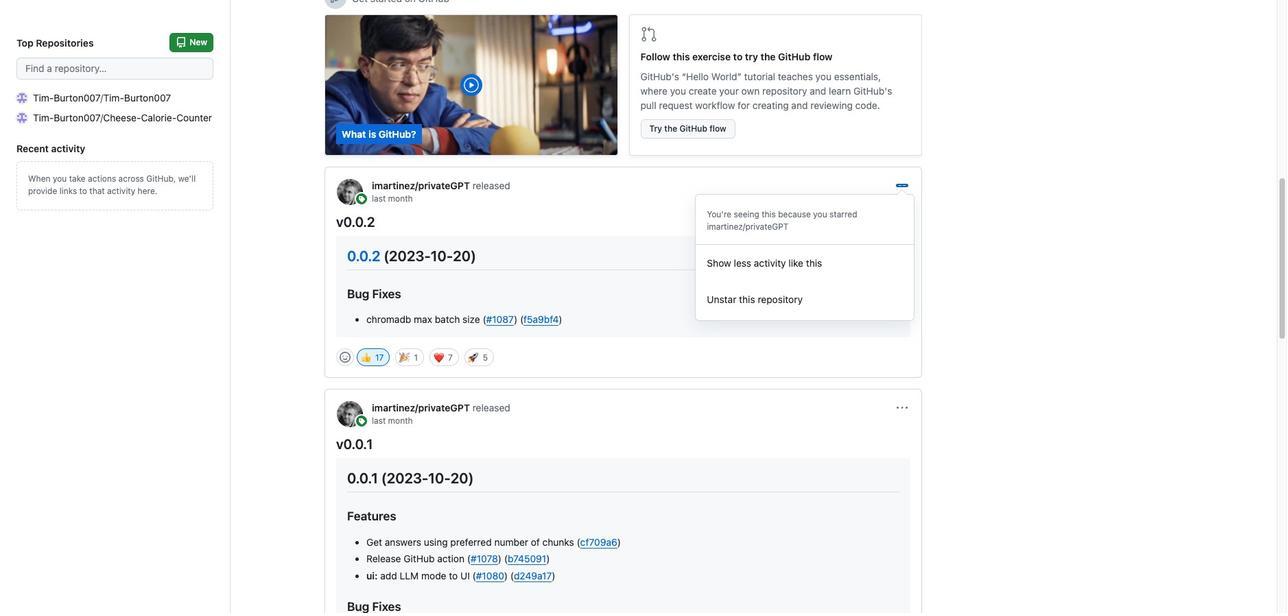 Task type: describe. For each thing, give the bounding box(es) containing it.
mortar board image
[[330, 0, 341, 3]]

bug
[[347, 287, 369, 301]]

create
[[689, 85, 717, 97]]

follow this exercise to try the github flow
[[641, 51, 833, 62]]

1
[[414, 353, 418, 363]]

try the github flow link
[[641, 119, 735, 139]]

last month for 1st the feed tag image from the top
[[372, 194, 413, 204]]

( right #1080 link
[[510, 570, 514, 582]]

( down preferred
[[467, 553, 471, 565]]

this right like
[[806, 257, 822, 269]]

recent activity
[[16, 143, 85, 154]]

this inside "you're seeing this because you starred imartinez/privategpt"
[[762, 209, 776, 220]]

👍 17
[[361, 351, 384, 365]]

repositories
[[36, 37, 94, 48]]

#1087 link
[[486, 314, 514, 326]]

imartinez/privategpt link for first the feed tag image from the bottom
[[372, 402, 470, 414]]

workflow
[[695, 99, 735, 111]]

#1078 link
[[471, 553, 498, 565]]

what
[[342, 128, 366, 140]]

counter
[[176, 112, 212, 124]]

what is github? link
[[325, 15, 617, 155]]

answers
[[385, 536, 421, 548]]

exercise
[[692, 51, 731, 62]]

"hello
[[682, 71, 709, 82]]

we'll
[[178, 174, 196, 184]]

new
[[190, 37, 207, 47]]

repository inside the github's "hello world" tutorial teaches you essentials, where you create your own repository and learn github's pull request workflow for creating and reviewing code.
[[762, 85, 807, 97]]

f5a9bf4
[[524, 314, 559, 326]]

imartinez/privategpt inside "you're seeing this because you starred imartinez/privategpt"
[[707, 222, 789, 232]]

@imartinez profile image for 1st the feed tag image from the top
[[336, 178, 364, 206]]

fixes
[[372, 287, 401, 301]]

action
[[437, 553, 465, 565]]

burton007 up calorie-
[[124, 92, 171, 104]]

0.0.2 (2023-10-20)
[[347, 248, 476, 264]]

creating
[[753, 99, 789, 111]]

top repositories
[[16, 37, 94, 48]]

v0.0.1
[[336, 437, 373, 452]]

unstar this repository button
[[696, 281, 914, 318]]

tutorial
[[744, 71, 775, 82]]

#1087
[[486, 314, 514, 326]]

0.0.1
[[347, 470, 378, 487]]

chromadb
[[366, 314, 411, 326]]

cf709a6
[[580, 536, 617, 548]]

0.0.1 (2023-10-20)
[[347, 470, 474, 487]]

here.
[[138, 186, 157, 196]]

1 feed tag image from the top
[[356, 194, 367, 204]]

you inside the when you take actions across github, we'll provide links to that activity here.
[[53, 174, 67, 184]]

🎉 1
[[399, 351, 418, 365]]

add
[[380, 570, 397, 582]]

release
[[366, 553, 401, 565]]

get
[[366, 536, 382, 548]]

cheese-
[[103, 112, 141, 124]]

1 horizontal spatial the
[[761, 51, 776, 62]]

0.0.2
[[347, 248, 380, 264]]

card preview element for v0.0.1
[[336, 459, 911, 613]]

🚀
[[468, 351, 478, 365]]

tim- for tim-burton007
[[33, 92, 54, 104]]

tim- for cheese-calorie-counter
[[33, 112, 54, 124]]

b745091
[[508, 553, 546, 565]]

preferred
[[450, 536, 492, 548]]

links
[[59, 186, 77, 196]]

imartinez/privategpt for @imartinez profile image related to 1st the feed tag image from the top
[[372, 180, 470, 191]]

imartinez/privategpt for @imartinez profile image associated with first the feed tag image from the bottom
[[372, 402, 470, 414]]

show
[[707, 257, 731, 269]]

cf709a6 link
[[580, 536, 617, 548]]

essentials,
[[834, 71, 881, 82]]

last for first the feed tag image from the bottom
[[372, 416, 386, 426]]

actions
[[88, 174, 116, 184]]

d249a17 link
[[514, 570, 552, 582]]

batch
[[435, 314, 460, 326]]

@imartinez profile image for first the feed tag image from the bottom
[[336, 401, 364, 428]]

17
[[375, 353, 384, 363]]

size
[[463, 314, 480, 326]]

llm
[[400, 570, 419, 582]]

you're
[[707, 209, 732, 220]]

( right #1087 link
[[520, 314, 524, 326]]

v0.0.2
[[336, 214, 375, 230]]

provide
[[28, 186, 57, 196]]

( right size
[[483, 314, 486, 326]]

1 horizontal spatial github
[[680, 124, 707, 134]]

what is github? image
[[325, 15, 617, 155]]

play image
[[463, 77, 479, 93]]

add or remove reactions element
[[336, 349, 354, 367]]

your
[[719, 85, 739, 97]]

add or remove reactions image
[[340, 352, 351, 363]]

f5a9bf4 link
[[524, 314, 559, 326]]

github inside get answers using preferred number of chunks ( cf709a6 ) release github action ( #1078 ) ( b745091 ) ui: add llm mode to ui ( #1080 ) ( d249a17 )
[[404, 553, 435, 565]]

❤️
[[433, 351, 444, 365]]

using
[[424, 536, 448, 548]]

teaches
[[778, 71, 813, 82]]

unstar
[[707, 294, 737, 305]]

( right ui
[[472, 570, 476, 582]]

20) for 0.0.2 (2023-10-20)
[[453, 248, 476, 264]]

#1080 link
[[476, 570, 504, 582]]

month for 1st the feed tag image from the top
[[388, 194, 413, 204]]

calorie-
[[141, 112, 177, 124]]

show less activity like this
[[707, 257, 822, 269]]

( down number
[[504, 553, 508, 565]]

❤️ 7
[[433, 351, 453, 365]]



Task type: vqa. For each thing, say whether or not it's contained in the screenshot.
right Type
no



Task type: locate. For each thing, give the bounding box(es) containing it.
0 vertical spatial repository
[[762, 85, 807, 97]]

cheese calorie counter image
[[16, 112, 27, 123]]

2 card preview element from the top
[[336, 459, 911, 613]]

to inside try the github flow element
[[733, 51, 743, 62]]

0 vertical spatial card preview element
[[336, 236, 911, 338]]

recent
[[16, 143, 49, 154]]

released
[[473, 180, 510, 191], [473, 402, 510, 414]]

10-
[[431, 248, 453, 264], [428, 470, 451, 487]]

feed tag image
[[356, 194, 367, 204], [356, 416, 367, 427]]

imartinez/privategpt link down github?
[[372, 180, 470, 191]]

2 / from the top
[[100, 112, 103, 124]]

try
[[745, 51, 758, 62]]

1 vertical spatial activity
[[107, 186, 135, 196]]

1 horizontal spatial to
[[449, 570, 458, 582]]

and up "reviewing"
[[810, 85, 826, 97]]

2 feed item heading menu image from the top
[[897, 403, 908, 414]]

0 vertical spatial imartinez/privategpt released
[[372, 180, 510, 191]]

1 vertical spatial github
[[680, 124, 707, 134]]

you up the request
[[670, 85, 686, 97]]

github down the request
[[680, 124, 707, 134]]

/ for tim-
[[100, 92, 103, 104]]

2 released from the top
[[473, 402, 510, 414]]

month up the 0.0.2 (2023-10-20)
[[388, 194, 413, 204]]

take
[[69, 174, 86, 184]]

@imartinez profile image
[[336, 178, 364, 206], [336, 401, 364, 428]]

(2023-
[[384, 248, 431, 264], [381, 470, 428, 487]]

@imartinez profile image up 'v0.0.1'
[[336, 401, 364, 428]]

follow
[[641, 51, 670, 62]]

burton007 for cheese-
[[54, 112, 100, 124]]

1 vertical spatial imartinez/privategpt
[[707, 222, 789, 232]]

you left starred
[[813, 209, 827, 220]]

0 vertical spatial imartinez/privategpt link
[[372, 180, 470, 191]]

( right the chunks
[[577, 536, 580, 548]]

you're seeing this because you starred imartinez/privategpt
[[707, 209, 857, 232]]

0 vertical spatial activity
[[51, 143, 85, 154]]

this inside try the github flow element
[[673, 51, 690, 62]]

tim-
[[33, 92, 54, 104], [103, 92, 124, 104], [33, 112, 54, 124]]

0 vertical spatial /
[[100, 92, 103, 104]]

1 horizontal spatial activity
[[107, 186, 135, 196]]

(2023- right "0.0.1"
[[381, 470, 428, 487]]

0 horizontal spatial the
[[664, 124, 677, 134]]

)
[[514, 314, 517, 326], [559, 314, 562, 326], [617, 536, 621, 548], [498, 553, 502, 565], [546, 553, 550, 565], [504, 570, 508, 582], [552, 570, 555, 582]]

own
[[742, 85, 760, 97]]

released for first the feed tag image from the bottom
[[473, 402, 510, 414]]

to left ui
[[449, 570, 458, 582]]

you
[[816, 71, 832, 82], [670, 85, 686, 97], [53, 174, 67, 184], [813, 209, 827, 220]]

released for 1st the feed tag image from the top
[[473, 180, 510, 191]]

git pull request image
[[641, 26, 657, 43]]

1 vertical spatial and
[[791, 99, 808, 111]]

github's up where
[[641, 71, 679, 82]]

when you take actions across github, we'll provide links to that activity here.
[[28, 174, 196, 196]]

0 vertical spatial feed tag image
[[356, 194, 367, 204]]

menu
[[695, 194, 915, 321]]

world"
[[711, 71, 742, 82]]

where
[[641, 85, 668, 97]]

feed item heading menu image
[[897, 180, 908, 191], [897, 403, 908, 414]]

this
[[673, 51, 690, 62], [762, 209, 776, 220], [806, 257, 822, 269], [739, 294, 755, 305]]

1 / from the top
[[100, 92, 103, 104]]

this right unstar
[[739, 294, 755, 305]]

0 vertical spatial and
[[810, 85, 826, 97]]

card preview element containing 0.0.1 (2023-10-20)
[[336, 459, 911, 613]]

like
[[789, 257, 804, 269]]

1 vertical spatial feed item heading menu image
[[897, 403, 908, 414]]

1 imartinez/privategpt link from the top
[[372, 180, 470, 191]]

7
[[448, 353, 453, 363]]

0 vertical spatial flow
[[813, 51, 833, 62]]

card preview element
[[336, 236, 911, 338], [336, 459, 911, 613]]

1 vertical spatial repository
[[758, 294, 803, 305]]

2 imartinez/privategpt released from the top
[[372, 402, 510, 414]]

0 vertical spatial the
[[761, 51, 776, 62]]

1 vertical spatial (2023-
[[381, 470, 428, 487]]

what is github? element
[[325, 14, 618, 156]]

repository down teaches
[[762, 85, 807, 97]]

feed tag image up v0.0.2
[[356, 194, 367, 204]]

b745091 link
[[508, 553, 546, 565]]

ui
[[460, 570, 470, 582]]

less
[[734, 257, 751, 269]]

tim-burton007 / tim-burton007
[[33, 92, 171, 104]]

repository down show less activity like this
[[758, 294, 803, 305]]

flow up learn
[[813, 51, 833, 62]]

10- up using
[[428, 470, 451, 487]]

0 horizontal spatial to
[[79, 186, 87, 196]]

10- for 0.0.1 (2023-10-20)
[[428, 470, 451, 487]]

last month up 'v0.0.1'
[[372, 416, 413, 426]]

2 imartinez/privategpt link from the top
[[372, 402, 470, 414]]

(2023- up fixes
[[384, 248, 431, 264]]

seeing
[[734, 209, 759, 220]]

card preview element containing 0.0.2
[[336, 236, 911, 338]]

activity inside the when you take actions across github, we'll provide links to that activity here.
[[107, 186, 135, 196]]

reviewing
[[811, 99, 853, 111]]

0 vertical spatial month
[[388, 194, 413, 204]]

1 vertical spatial feed tag image
[[356, 416, 367, 427]]

for
[[738, 99, 750, 111]]

0 vertical spatial 20)
[[453, 248, 476, 264]]

1 vertical spatial 20)
[[451, 470, 474, 487]]

0 vertical spatial (2023-
[[384, 248, 431, 264]]

2 horizontal spatial to
[[733, 51, 743, 62]]

1 feed item heading menu image from the top
[[897, 180, 908, 191]]

1 vertical spatial month
[[388, 416, 413, 426]]

2 last from the top
[[372, 416, 386, 426]]

of
[[531, 536, 540, 548]]

imartinez/privategpt down github?
[[372, 180, 470, 191]]

max
[[414, 314, 432, 326]]

1 vertical spatial the
[[664, 124, 677, 134]]

0 vertical spatial github's
[[641, 71, 679, 82]]

0 horizontal spatial github
[[404, 553, 435, 565]]

1 imartinez/privategpt released from the top
[[372, 180, 510, 191]]

activity down 'across'
[[107, 186, 135, 196]]

top
[[16, 37, 33, 48]]

this up "hello
[[673, 51, 690, 62]]

burton007 for tim-
[[54, 92, 100, 104]]

tim- right "cheese calorie counter" image
[[33, 112, 54, 124]]

0 vertical spatial imartinez/privategpt
[[372, 180, 470, 191]]

the
[[761, 51, 776, 62], [664, 124, 677, 134]]

1 vertical spatial last month
[[372, 416, 413, 426]]

0 horizontal spatial and
[[791, 99, 808, 111]]

because
[[778, 209, 811, 220]]

1 vertical spatial card preview element
[[336, 459, 911, 613]]

👍
[[361, 351, 371, 365]]

show less activity like this button
[[696, 245, 914, 281]]

0 horizontal spatial activity
[[51, 143, 85, 154]]

ui:
[[366, 570, 378, 582]]

🎉
[[399, 351, 410, 365]]

2 vertical spatial github
[[404, 553, 435, 565]]

tim- right tim burton007 icon
[[33, 92, 54, 104]]

20) for 0.0.1 (2023-10-20)
[[451, 470, 474, 487]]

10- up batch
[[431, 248, 453, 264]]

last up v0.0.2
[[372, 194, 386, 204]]

feed tag image up v0.0.1 link
[[356, 416, 367, 427]]

0 vertical spatial feed item heading menu image
[[897, 180, 908, 191]]

request
[[659, 99, 693, 111]]

0 vertical spatial last month
[[372, 194, 413, 204]]

imartinez/privategpt released for 1st the feed tag image from the top
[[372, 180, 510, 191]]

imartinez/privategpt released for first the feed tag image from the bottom
[[372, 402, 510, 414]]

tim-burton007 / cheese-calorie-counter
[[33, 112, 212, 124]]

and
[[810, 85, 826, 97], [791, 99, 808, 111]]

features
[[347, 509, 396, 524]]

0 vertical spatial 10-
[[431, 248, 453, 264]]

try
[[649, 124, 662, 134]]

new link
[[170, 33, 213, 52]]

to
[[733, 51, 743, 62], [79, 186, 87, 196], [449, 570, 458, 582]]

1 @imartinez profile image from the top
[[336, 178, 364, 206]]

this right seeing
[[762, 209, 776, 220]]

1 month from the top
[[388, 194, 413, 204]]

github up teaches
[[778, 51, 811, 62]]

burton007 down tim-burton007 / tim-burton007
[[54, 112, 100, 124]]

is
[[369, 128, 376, 140]]

#1080
[[476, 570, 504, 582]]

imartinez/privategpt link down 1
[[372, 402, 470, 414]]

what is github?
[[342, 128, 416, 140]]

month up 0.0.1 (2023-10-20)
[[388, 416, 413, 426]]

activity up take
[[51, 143, 85, 154]]

to down take
[[79, 186, 87, 196]]

learn
[[829, 85, 851, 97]]

0.0.2 link
[[347, 248, 380, 264]]

pull
[[641, 99, 656, 111]]

1 horizontal spatial and
[[810, 85, 826, 97]]

imartinez/privategpt down 1
[[372, 402, 470, 414]]

you inside "you're seeing this because you starred imartinez/privategpt"
[[813, 209, 827, 220]]

and right creating
[[791, 99, 808, 111]]

flow
[[813, 51, 833, 62], [710, 124, 726, 134]]

10- for 0.0.2 (2023-10-20)
[[431, 248, 453, 264]]

to inside get answers using preferred number of chunks ( cf709a6 ) release github action ( #1078 ) ( b745091 ) ui: add llm mode to ui ( #1080 ) ( d249a17 )
[[449, 570, 458, 582]]

d249a17
[[514, 570, 552, 582]]

try the github flow element
[[629, 14, 922, 156]]

1 vertical spatial released
[[473, 402, 510, 414]]

across
[[118, 174, 144, 184]]

1 last month from the top
[[372, 194, 413, 204]]

that
[[89, 186, 105, 196]]

2 vertical spatial activity
[[754, 257, 786, 269]]

/ up cheese- on the left of page
[[100, 92, 103, 104]]

0 horizontal spatial github's
[[641, 71, 679, 82]]

0 vertical spatial github
[[778, 51, 811, 62]]

1 last from the top
[[372, 194, 386, 204]]

imartinez/privategpt released down '❤️ 7'
[[372, 402, 510, 414]]

0 vertical spatial last
[[372, 194, 386, 204]]

imartinez/privategpt released
[[372, 180, 510, 191], [372, 402, 510, 414]]

github's up code.
[[854, 85, 892, 97]]

to left try
[[733, 51, 743, 62]]

1 card preview element from the top
[[336, 236, 911, 338]]

(2023- for 0.0.1
[[381, 470, 428, 487]]

1 horizontal spatial flow
[[813, 51, 833, 62]]

2 last month from the top
[[372, 416, 413, 426]]

burton007 down top repositories 'search box'
[[54, 92, 100, 104]]

activity left like
[[754, 257, 786, 269]]

Top Repositories search field
[[16, 58, 213, 80]]

last for 1st the feed tag image from the top
[[372, 194, 386, 204]]

1 vertical spatial last
[[372, 416, 386, 426]]

0 vertical spatial released
[[473, 180, 510, 191]]

month for first the feed tag image from the bottom
[[388, 416, 413, 426]]

2 horizontal spatial github
[[778, 51, 811, 62]]

repository inside button
[[758, 294, 803, 305]]

5
[[483, 353, 488, 363]]

v0.0.2 link
[[336, 214, 375, 230]]

1 vertical spatial flow
[[710, 124, 726, 134]]

/ for cheese-
[[100, 112, 103, 124]]

1 vertical spatial imartinez/privategpt released
[[372, 402, 510, 414]]

menu containing show less activity like this
[[695, 194, 915, 321]]

you up learn
[[816, 71, 832, 82]]

2 feed tag image from the top
[[356, 416, 367, 427]]

2 vertical spatial to
[[449, 570, 458, 582]]

1 vertical spatial 10-
[[428, 470, 451, 487]]

0 vertical spatial @imartinez profile image
[[336, 178, 364, 206]]

#1078
[[471, 553, 498, 565]]

@imartinez profile image up v0.0.2
[[336, 178, 364, 206]]

github?
[[379, 128, 416, 140]]

activity
[[51, 143, 85, 154], [107, 186, 135, 196], [754, 257, 786, 269]]

you up links
[[53, 174, 67, 184]]

tim burton007 image
[[16, 92, 27, 103]]

card preview element for v0.0.2
[[336, 236, 911, 338]]

last month up v0.0.2 link
[[372, 194, 413, 204]]

flow down workflow
[[710, 124, 726, 134]]

github,
[[146, 174, 176, 184]]

🚀 5
[[468, 351, 488, 365]]

code.
[[855, 99, 880, 111]]

to inside the when you take actions across github, we'll provide links to that activity here.
[[79, 186, 87, 196]]

last month for first the feed tag image from the bottom
[[372, 416, 413, 426]]

1 vertical spatial github's
[[854, 85, 892, 97]]

mode
[[421, 570, 446, 582]]

last month
[[372, 194, 413, 204], [372, 416, 413, 426]]

1 vertical spatial @imartinez profile image
[[336, 401, 364, 428]]

imartinez/privategpt link for 1st the feed tag image from the top
[[372, 180, 470, 191]]

1 vertical spatial imartinez/privategpt link
[[372, 402, 470, 414]]

/ down tim-burton007 / tim-burton007
[[100, 112, 103, 124]]

0 horizontal spatial flow
[[710, 124, 726, 134]]

github's "hello world" tutorial teaches you essentials, where you create your own repository and learn github's pull request workflow for creating and reviewing code.
[[641, 71, 892, 111]]

1 vertical spatial to
[[79, 186, 87, 196]]

unstar this repository
[[707, 294, 803, 305]]

month
[[388, 194, 413, 204], [388, 416, 413, 426]]

github
[[778, 51, 811, 62], [680, 124, 707, 134], [404, 553, 435, 565]]

imartinez/privategpt released down github?
[[372, 180, 510, 191]]

activity inside "show less activity like this" button
[[754, 257, 786, 269]]

1 released from the top
[[473, 180, 510, 191]]

tim- up cheese- on the left of page
[[103, 92, 124, 104]]

1 horizontal spatial github's
[[854, 85, 892, 97]]

repository
[[762, 85, 807, 97], [758, 294, 803, 305]]

2 vertical spatial imartinez/privategpt
[[372, 402, 470, 414]]

Find a repository… text field
[[16, 58, 213, 80]]

1 vertical spatial /
[[100, 112, 103, 124]]

2 @imartinez profile image from the top
[[336, 401, 364, 428]]

get answers using preferred number of chunks ( cf709a6 ) release github action ( #1078 ) ( b745091 ) ui: add llm mode to ui ( #1080 ) ( d249a17 )
[[366, 536, 621, 582]]

20) up preferred
[[451, 470, 474, 487]]

imartinez/privategpt down seeing
[[707, 222, 789, 232]]

2 horizontal spatial activity
[[754, 257, 786, 269]]

0 vertical spatial to
[[733, 51, 743, 62]]

github up llm
[[404, 553, 435, 565]]

20) up chromadb max batch size ( #1087 ) ( f5a9bf4 )
[[453, 248, 476, 264]]

last up 'v0.0.1'
[[372, 416, 386, 426]]

chromadb max batch size ( #1087 ) ( f5a9bf4 )
[[366, 314, 562, 326]]

github's
[[641, 71, 679, 82], [854, 85, 892, 97]]

2 month from the top
[[388, 416, 413, 426]]

(2023- for 0.0.2
[[384, 248, 431, 264]]



